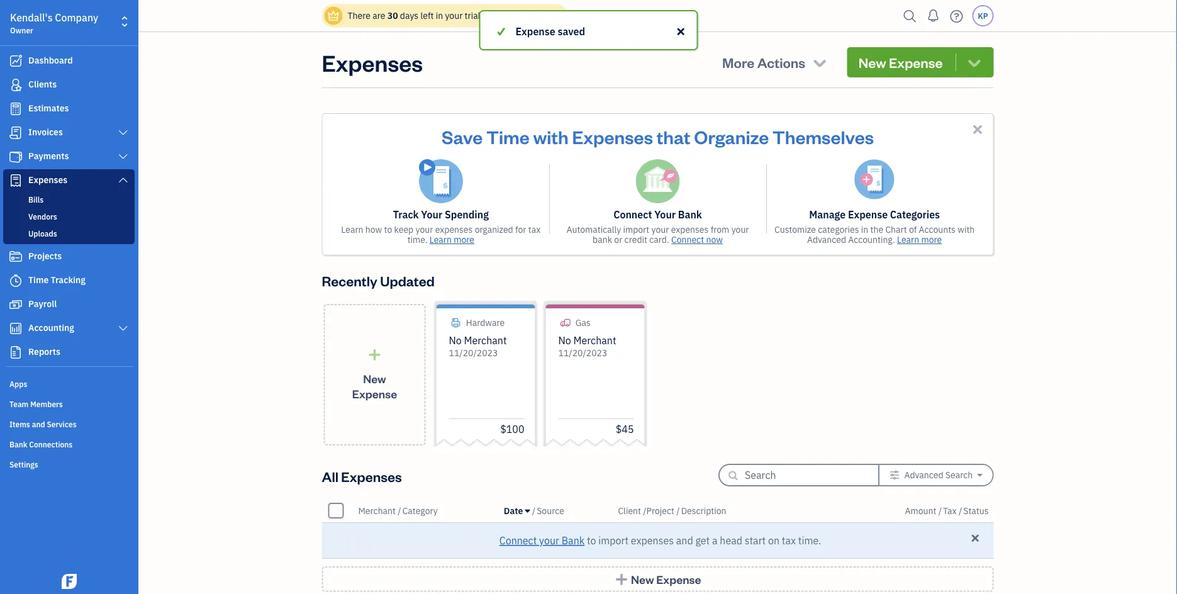 Task type: describe. For each thing, give the bounding box(es) containing it.
settings link
[[3, 455, 135, 473]]

dashboard link
[[3, 50, 135, 72]]

caretdown image
[[525, 506, 530, 516]]

clients
[[28, 78, 57, 90]]

learn inside learn how to keep your expenses organized for tax time.
[[341, 224, 364, 235]]

close image
[[970, 533, 982, 544]]

4 / from the left
[[677, 505, 680, 517]]

uploads link
[[6, 226, 132, 241]]

reports
[[28, 346, 60, 358]]

merchant for $100
[[464, 334, 507, 347]]

time tracking link
[[3, 269, 135, 292]]

client / project / description
[[618, 505, 727, 517]]

your down the connect your bank
[[652, 224, 669, 235]]

projects
[[28, 250, 62, 262]]

vendors link
[[6, 209, 132, 224]]

all
[[322, 467, 339, 485]]

11/20/2023 for $100
[[449, 347, 498, 359]]

credit
[[625, 234, 648, 246]]

expenses left that
[[572, 125, 653, 148]]

tracking
[[51, 274, 86, 286]]

1 / from the left
[[398, 505, 401, 517]]

your left trial.
[[445, 10, 463, 21]]

how
[[366, 224, 382, 235]]

accounts
[[919, 224, 956, 235]]

and inside main element
[[32, 419, 45, 429]]

connect your bank to import expenses and get a head start on tax time.
[[500, 534, 822, 547]]

go to help image
[[947, 7, 967, 25]]

start
[[745, 534, 766, 547]]

0 horizontal spatial merchant
[[359, 505, 396, 517]]

time. inside learn how to keep your expenses organized for tax time.
[[408, 234, 428, 246]]

chevron large down image for expenses
[[117, 175, 129, 185]]

learn more for categories
[[898, 234, 943, 246]]

learn for track your spending
[[430, 234, 452, 246]]

merchant for $45
[[574, 334, 617, 347]]

new inside new expense dropdown button
[[859, 53, 887, 71]]

source
[[537, 505, 565, 517]]

expense inside the new expense link
[[352, 386, 397, 401]]

check image
[[496, 24, 507, 39]]

category
[[403, 505, 438, 517]]

0 horizontal spatial with
[[533, 125, 569, 148]]

advanced inside customize categories in the chart of accounts with advanced accounting.
[[808, 234, 847, 246]]

chevrondown image
[[966, 54, 984, 71]]

1 vertical spatial import
[[599, 534, 629, 547]]

more actions
[[723, 53, 806, 71]]

notifications image
[[924, 3, 944, 28]]

expenses for and
[[631, 534, 674, 547]]

freshbooks image
[[59, 574, 79, 589]]

advanced search button
[[880, 465, 993, 485]]

30
[[388, 10, 398, 21]]

new expense inside dropdown button
[[859, 53, 943, 71]]

bills
[[28, 195, 44, 205]]

1 vertical spatial to
[[587, 534, 596, 547]]

upgrade account link
[[485, 10, 558, 21]]

expenses inside main element
[[28, 174, 68, 186]]

chevron large down image
[[117, 152, 129, 162]]

learn how to keep your expenses organized for tax time.
[[341, 224, 541, 246]]

expenses up the merchant link
[[341, 467, 402, 485]]

actions
[[758, 53, 806, 71]]

no for $100
[[449, 334, 462, 347]]

expense image
[[8, 174, 23, 187]]

or
[[615, 234, 623, 246]]

gas
[[576, 317, 591, 329]]

bills link
[[6, 192, 132, 207]]

your for connect
[[655, 208, 676, 221]]

dashboard
[[28, 54, 73, 66]]

invoices link
[[3, 121, 135, 144]]

more actions button
[[711, 47, 840, 77]]

expenses for organized
[[435, 224, 473, 235]]

team
[[9, 399, 28, 409]]

chevron large down image for accounting
[[117, 324, 129, 334]]

date
[[504, 505, 523, 517]]

learn for manage expense categories
[[898, 234, 920, 246]]

track your spending
[[393, 208, 489, 221]]

bank for connect your bank
[[679, 208, 702, 221]]

expense inside new expense dropdown button
[[889, 53, 943, 71]]

crown image
[[327, 9, 340, 22]]

11/20/2023 for $45
[[559, 347, 608, 359]]

upgrade
[[488, 10, 522, 21]]

tax inside learn how to keep your expenses organized for tax time.
[[529, 224, 541, 235]]

dashboard image
[[8, 55, 23, 67]]

track
[[393, 208, 419, 221]]

0 vertical spatial new expense button
[[848, 47, 994, 77]]

of
[[910, 224, 917, 235]]

no merchant 11/20/2023 for $45
[[559, 334, 617, 359]]

connect for connect your bank
[[614, 208, 652, 221]]

connect for connect now
[[672, 234, 704, 246]]

merchant link
[[359, 505, 398, 517]]

search image
[[901, 7, 921, 25]]

with inside customize categories in the chart of accounts with advanced accounting.
[[958, 224, 975, 235]]

1 vertical spatial new expense button
[[322, 567, 994, 592]]

there are 30 days left in your trial. upgrade account
[[348, 10, 558, 21]]

organized
[[475, 224, 514, 235]]

payroll
[[28, 298, 57, 310]]

amount
[[906, 505, 937, 517]]

customize
[[775, 224, 816, 235]]

category link
[[403, 505, 438, 517]]

spending
[[445, 208, 489, 221]]

clients link
[[3, 74, 135, 96]]

get
[[696, 534, 710, 547]]

project
[[647, 505, 675, 517]]

save
[[442, 125, 483, 148]]

on
[[769, 534, 780, 547]]

team members
[[9, 399, 63, 409]]

0 horizontal spatial new expense
[[352, 371, 397, 401]]

head
[[720, 534, 743, 547]]

tax
[[944, 505, 957, 517]]

now
[[707, 234, 723, 246]]

date link
[[504, 505, 532, 517]]

days
[[400, 10, 419, 21]]

0 vertical spatial time
[[487, 125, 530, 148]]

the
[[871, 224, 884, 235]]

no for $45
[[559, 334, 571, 347]]

plus image
[[368, 348, 382, 361]]

client
[[618, 505, 641, 517]]

money image
[[8, 298, 23, 311]]

expense saved
[[516, 25, 585, 38]]

1 vertical spatial close image
[[971, 122, 985, 137]]

payments
[[28, 150, 69, 162]]

there
[[348, 10, 371, 21]]

bank
[[593, 234, 613, 246]]

advanced search
[[905, 469, 973, 481]]

recently
[[322, 272, 378, 290]]

categories
[[891, 208, 941, 221]]

card.
[[650, 234, 670, 246]]

connect your bank button
[[500, 533, 585, 548]]

2 vertical spatial connect
[[500, 534, 537, 547]]

bank connections link
[[3, 434, 135, 453]]

1 horizontal spatial and
[[677, 534, 694, 547]]

description
[[682, 505, 727, 517]]



Task type: locate. For each thing, give the bounding box(es) containing it.
1 vertical spatial advanced
[[905, 469, 944, 481]]

1 horizontal spatial merchant
[[464, 334, 507, 347]]

more for categories
[[922, 234, 943, 246]]

new expense button down 'search' image
[[848, 47, 994, 77]]

organize
[[695, 125, 769, 148]]

for
[[516, 224, 527, 235]]

1 vertical spatial new expense
[[352, 371, 397, 401]]

chevrondown image
[[812, 54, 829, 71]]

merchant down the all expenses
[[359, 505, 396, 517]]

tax
[[529, 224, 541, 235], [782, 534, 796, 547]]

client image
[[8, 79, 23, 91]]

bank up connect now
[[679, 208, 702, 221]]

0 vertical spatial new expense
[[859, 53, 943, 71]]

time. down track
[[408, 234, 428, 246]]

manage
[[810, 208, 846, 221]]

advanced down manage
[[808, 234, 847, 246]]

connect left now
[[672, 234, 704, 246]]

/ left the category
[[398, 505, 401, 517]]

trial.
[[465, 10, 483, 21]]

2 vertical spatial new expense
[[631, 572, 702, 587]]

your down source
[[540, 534, 560, 547]]

uploads
[[28, 229, 57, 239]]

no merchant 11/20/2023 down gas
[[559, 334, 617, 359]]

bank inside main element
[[9, 439, 27, 449]]

tax right on
[[782, 534, 796, 547]]

status link
[[964, 505, 989, 517]]

0 horizontal spatial no merchant 11/20/2023
[[449, 334, 507, 359]]

11/20/2023
[[449, 347, 498, 359], [559, 347, 608, 359]]

learn
[[341, 224, 364, 235], [430, 234, 452, 246], [898, 234, 920, 246]]

1 horizontal spatial tax
[[782, 534, 796, 547]]

expenses inside automatically import your expenses from your bank or credit card.
[[671, 224, 709, 235]]

1 learn more from the left
[[430, 234, 475, 246]]

1 horizontal spatial your
[[655, 208, 676, 221]]

0 horizontal spatial learn more
[[430, 234, 475, 246]]

merchant
[[464, 334, 507, 347], [574, 334, 617, 347], [359, 505, 396, 517]]

to right connect your bank button
[[587, 534, 596, 547]]

import down client
[[599, 534, 629, 547]]

your right 'from'
[[732, 224, 749, 235]]

expenses down the spending
[[435, 224, 473, 235]]

learn left how
[[341, 224, 364, 235]]

team members link
[[3, 394, 135, 413]]

and left get
[[677, 534, 694, 547]]

1 horizontal spatial close image
[[971, 122, 985, 137]]

account
[[524, 10, 558, 21]]

0 horizontal spatial bank
[[9, 439, 27, 449]]

new right chevrondown image
[[859, 53, 887, 71]]

expense down 'account'
[[516, 25, 556, 38]]

track your spending image
[[419, 159, 463, 203]]

estimates
[[28, 102, 69, 114]]

learn down track your spending
[[430, 234, 452, 246]]

chart image
[[8, 322, 23, 335]]

1 horizontal spatial with
[[958, 224, 975, 235]]

0 vertical spatial in
[[436, 10, 443, 21]]

no merchant 11/20/2023 for $100
[[449, 334, 507, 359]]

$100
[[501, 423, 525, 436]]

0 horizontal spatial time
[[28, 274, 49, 286]]

expenses
[[322, 47, 423, 77], [572, 125, 653, 148], [28, 174, 68, 186], [341, 467, 402, 485]]

new expense down plus image
[[352, 371, 397, 401]]

0 vertical spatial new
[[859, 53, 887, 71]]

your up learn how to keep your expenses organized for tax time.
[[421, 208, 443, 221]]

tax right for
[[529, 224, 541, 235]]

payments link
[[3, 145, 135, 168]]

1 vertical spatial time.
[[799, 534, 822, 547]]

merchant / category
[[359, 505, 438, 517]]

saved
[[558, 25, 585, 38]]

2 / from the left
[[532, 505, 536, 517]]

from
[[711, 224, 730, 235]]

report image
[[8, 346, 23, 359]]

0 vertical spatial connect
[[614, 208, 652, 221]]

new inside the new expense link
[[363, 371, 386, 386]]

expenses left 'from'
[[671, 224, 709, 235]]

0 horizontal spatial to
[[384, 224, 392, 235]]

your for track
[[421, 208, 443, 221]]

2 horizontal spatial new
[[859, 53, 887, 71]]

2 no from the left
[[559, 334, 571, 347]]

manage expense categories
[[810, 208, 941, 221]]

expenses up bills
[[28, 174, 68, 186]]

1 horizontal spatial new expense
[[631, 572, 702, 587]]

/ right tax
[[959, 505, 963, 517]]

1 vertical spatial connect
[[672, 234, 704, 246]]

$45
[[616, 423, 634, 436]]

2 vertical spatial chevron large down image
[[117, 324, 129, 334]]

learn more down categories
[[898, 234, 943, 246]]

import
[[623, 224, 650, 235], [599, 534, 629, 547]]

1 horizontal spatial in
[[862, 224, 869, 235]]

plus image
[[615, 573, 629, 586]]

learn more down track your spending
[[430, 234, 475, 246]]

1 horizontal spatial 11/20/2023
[[559, 347, 608, 359]]

a
[[713, 534, 718, 547]]

1 horizontal spatial more
[[922, 234, 943, 246]]

1 horizontal spatial bank
[[562, 534, 585, 547]]

no merchant 11/20/2023 down the hardware
[[449, 334, 507, 359]]

2 horizontal spatial learn
[[898, 234, 920, 246]]

save time with expenses that organize themselves
[[442, 125, 874, 148]]

more right of
[[922, 234, 943, 246]]

connect now
[[672, 234, 723, 246]]

caretdown image
[[978, 470, 983, 480]]

bank
[[679, 208, 702, 221], [9, 439, 27, 449], [562, 534, 585, 547]]

chevron large down image inside expenses link
[[117, 175, 129, 185]]

time.
[[408, 234, 428, 246], [799, 534, 822, 547]]

2 vertical spatial new
[[631, 572, 654, 587]]

in left "the"
[[862, 224, 869, 235]]

1 no merchant 11/20/2023 from the left
[[449, 334, 507, 359]]

1 chevron large down image from the top
[[117, 128, 129, 138]]

expenses inside learn how to keep your expenses organized for tax time.
[[435, 224, 473, 235]]

no
[[449, 334, 462, 347], [559, 334, 571, 347]]

0 horizontal spatial no
[[449, 334, 462, 347]]

1 vertical spatial with
[[958, 224, 975, 235]]

0 vertical spatial and
[[32, 419, 45, 429]]

your up automatically import your expenses from your bank or credit card.
[[655, 208, 676, 221]]

main element
[[0, 0, 170, 594]]

0 horizontal spatial learn
[[341, 224, 364, 235]]

chevron large down image down payroll link on the left
[[117, 324, 129, 334]]

connect your bank
[[614, 208, 702, 221]]

payment image
[[8, 150, 23, 163]]

members
[[30, 399, 63, 409]]

new expense button down connect your bank to import expenses and get a head start on tax time.
[[322, 567, 994, 592]]

settings image
[[890, 470, 900, 480]]

in right left
[[436, 10, 443, 21]]

2 chevron large down image from the top
[[117, 175, 129, 185]]

1 horizontal spatial time
[[487, 125, 530, 148]]

1 vertical spatial in
[[862, 224, 869, 235]]

2 horizontal spatial merchant
[[574, 334, 617, 347]]

invoices
[[28, 126, 63, 138]]

2 more from the left
[[922, 234, 943, 246]]

0 horizontal spatial time.
[[408, 234, 428, 246]]

learn more for spending
[[430, 234, 475, 246]]

0 horizontal spatial and
[[32, 419, 45, 429]]

0 vertical spatial time.
[[408, 234, 428, 246]]

2 horizontal spatial new expense
[[859, 53, 943, 71]]

0 vertical spatial chevron large down image
[[117, 128, 129, 138]]

new expense down connect your bank to import expenses and get a head start on tax time.
[[631, 572, 702, 587]]

apps link
[[3, 374, 135, 393]]

0 horizontal spatial 11/20/2023
[[449, 347, 498, 359]]

chevron large down image
[[117, 128, 129, 138], [117, 175, 129, 185], [117, 324, 129, 334]]

and right "items"
[[32, 419, 45, 429]]

6 / from the left
[[959, 505, 963, 517]]

1 vertical spatial time
[[28, 274, 49, 286]]

updated
[[380, 272, 435, 290]]

/ right caretdown icon
[[532, 505, 536, 517]]

chevron large down image inside invoices link
[[117, 128, 129, 138]]

project image
[[8, 251, 23, 263]]

expense down 'search' image
[[889, 53, 943, 71]]

bank for connect your bank to import expenses and get a head start on tax time.
[[562, 534, 585, 547]]

/
[[398, 505, 401, 517], [532, 505, 536, 517], [644, 505, 647, 517], [677, 505, 680, 517], [939, 505, 942, 517], [959, 505, 963, 517]]

0 horizontal spatial close image
[[676, 24, 687, 39]]

expenses down project
[[631, 534, 674, 547]]

advanced inside dropdown button
[[905, 469, 944, 481]]

items
[[9, 419, 30, 429]]

new right plus icon
[[631, 572, 654, 587]]

vendors
[[28, 212, 57, 222]]

expense
[[516, 25, 556, 38], [889, 53, 943, 71], [849, 208, 888, 221], [352, 386, 397, 401], [657, 572, 702, 587]]

kp
[[979, 11, 989, 21]]

more down the spending
[[454, 234, 475, 246]]

bank down "items"
[[9, 439, 27, 449]]

time right save
[[487, 125, 530, 148]]

and
[[32, 419, 45, 429], [677, 534, 694, 547]]

merchant down gas
[[574, 334, 617, 347]]

close image inside expense saved status
[[676, 24, 687, 39]]

learn more
[[430, 234, 475, 246], [898, 234, 943, 246]]

5 / from the left
[[939, 505, 942, 517]]

0 vertical spatial tax
[[529, 224, 541, 235]]

0 horizontal spatial connect
[[500, 534, 537, 547]]

expense down connect your bank to import expenses and get a head start on tax time.
[[657, 572, 702, 587]]

time
[[487, 125, 530, 148], [28, 274, 49, 286]]

new expense down 'search' image
[[859, 53, 943, 71]]

status
[[964, 505, 989, 517]]

1 horizontal spatial no
[[559, 334, 571, 347]]

1 11/20/2023 from the left
[[449, 347, 498, 359]]

recently updated
[[322, 272, 435, 290]]

expense inside expense saved status
[[516, 25, 556, 38]]

connect up credit
[[614, 208, 652, 221]]

learn down categories
[[898, 234, 920, 246]]

11/20/2023 down gas
[[559, 347, 608, 359]]

close image
[[676, 24, 687, 39], [971, 122, 985, 137]]

more
[[454, 234, 475, 246], [922, 234, 943, 246]]

0 vertical spatial bank
[[679, 208, 702, 221]]

0 vertical spatial import
[[623, 224, 650, 235]]

chevron large down image for invoices
[[117, 128, 129, 138]]

categories
[[818, 224, 860, 235]]

11/20/2023 down the hardware
[[449, 347, 498, 359]]

0 vertical spatial to
[[384, 224, 392, 235]]

automatically
[[567, 224, 621, 235]]

1 vertical spatial and
[[677, 534, 694, 547]]

customize categories in the chart of accounts with advanced accounting.
[[775, 224, 975, 246]]

1 vertical spatial new
[[363, 371, 386, 386]]

reports link
[[3, 341, 135, 364]]

3 / from the left
[[644, 505, 647, 517]]

new expense button
[[848, 47, 994, 77]]

expense down plus image
[[352, 386, 397, 401]]

estimates link
[[3, 98, 135, 120]]

owner
[[10, 25, 33, 35]]

0 horizontal spatial tax
[[529, 224, 541, 235]]

1 horizontal spatial no merchant 11/20/2023
[[559, 334, 617, 359]]

time right the timer image
[[28, 274, 49, 286]]

amount link
[[906, 505, 939, 517]]

time tracking
[[28, 274, 86, 286]]

connect your bank image
[[636, 159, 680, 203]]

2 vertical spatial bank
[[562, 534, 585, 547]]

accounting link
[[3, 317, 135, 340]]

2 no merchant 11/20/2023 from the left
[[559, 334, 617, 359]]

expense up "the"
[[849, 208, 888, 221]]

to inside learn how to keep your expenses organized for tax time.
[[384, 224, 392, 235]]

merchant down the hardware
[[464, 334, 507, 347]]

chevron large down image inside accounting link
[[117, 324, 129, 334]]

1 horizontal spatial learn
[[430, 234, 452, 246]]

all expenses
[[322, 467, 402, 485]]

expenses down are
[[322, 47, 423, 77]]

time. right on
[[799, 534, 822, 547]]

accounting
[[28, 322, 74, 334]]

1 vertical spatial bank
[[9, 439, 27, 449]]

import inside automatically import your expenses from your bank or credit card.
[[623, 224, 650, 235]]

timer image
[[8, 274, 23, 287]]

1 no from the left
[[449, 334, 462, 347]]

1 vertical spatial tax
[[782, 534, 796, 547]]

0 vertical spatial with
[[533, 125, 569, 148]]

1 horizontal spatial connect
[[614, 208, 652, 221]]

estimate image
[[8, 103, 23, 115]]

1 horizontal spatial learn more
[[898, 234, 943, 246]]

1 horizontal spatial new
[[631, 572, 654, 587]]

settings
[[9, 460, 38, 470]]

2 your from the left
[[655, 208, 676, 221]]

0 vertical spatial advanced
[[808, 234, 847, 246]]

apps
[[9, 379, 27, 389]]

connect down date link
[[500, 534, 537, 547]]

your
[[421, 208, 443, 221], [655, 208, 676, 221]]

/ right client
[[644, 505, 647, 517]]

3 chevron large down image from the top
[[117, 324, 129, 334]]

/ right project
[[677, 505, 680, 517]]

new down plus image
[[363, 371, 386, 386]]

2 11/20/2023 from the left
[[559, 347, 608, 359]]

your inside learn how to keep your expenses organized for tax time.
[[416, 224, 433, 235]]

bank down source
[[562, 534, 585, 547]]

0 horizontal spatial new
[[363, 371, 386, 386]]

in inside customize categories in the chart of accounts with advanced accounting.
[[862, 224, 869, 235]]

1 your from the left
[[421, 208, 443, 221]]

expense saved status
[[0, 10, 1178, 50]]

1 vertical spatial chevron large down image
[[117, 175, 129, 185]]

0 horizontal spatial your
[[421, 208, 443, 221]]

1 horizontal spatial advanced
[[905, 469, 944, 481]]

advanced right 'settings' image
[[905, 469, 944, 481]]

invoice image
[[8, 127, 23, 139]]

expenses
[[435, 224, 473, 235], [671, 224, 709, 235], [631, 534, 674, 547]]

are
[[373, 10, 386, 21]]

chevron large down image up chevron large down image
[[117, 128, 129, 138]]

0 horizontal spatial advanced
[[808, 234, 847, 246]]

to right how
[[384, 224, 392, 235]]

/ left tax
[[939, 505, 942, 517]]

bank connections
[[9, 439, 73, 449]]

with
[[533, 125, 569, 148], [958, 224, 975, 235]]

time inside main element
[[28, 274, 49, 286]]

0 horizontal spatial in
[[436, 10, 443, 21]]

connections
[[29, 439, 73, 449]]

more for spending
[[454, 234, 475, 246]]

0 vertical spatial close image
[[676, 24, 687, 39]]

left
[[421, 10, 434, 21]]

chevron large down image down chevron large down image
[[117, 175, 129, 185]]

new expense link
[[324, 304, 426, 446]]

manage expense categories image
[[855, 159, 895, 200]]

payroll link
[[3, 293, 135, 316]]

company
[[55, 11, 98, 24]]

2 horizontal spatial bank
[[679, 208, 702, 221]]

chart
[[886, 224, 908, 235]]

import right the or
[[623, 224, 650, 235]]

Search text field
[[745, 465, 859, 485]]

2 learn more from the left
[[898, 234, 943, 246]]

2 horizontal spatial connect
[[672, 234, 704, 246]]

themselves
[[773, 125, 874, 148]]

1 horizontal spatial time.
[[799, 534, 822, 547]]

0 horizontal spatial more
[[454, 234, 475, 246]]

1 more from the left
[[454, 234, 475, 246]]

your right keep on the top left of the page
[[416, 224, 433, 235]]

search
[[946, 469, 973, 481]]

expenses link
[[3, 169, 135, 192]]

1 horizontal spatial to
[[587, 534, 596, 547]]



Task type: vqa. For each thing, say whether or not it's contained in the screenshot.
Projects link
yes



